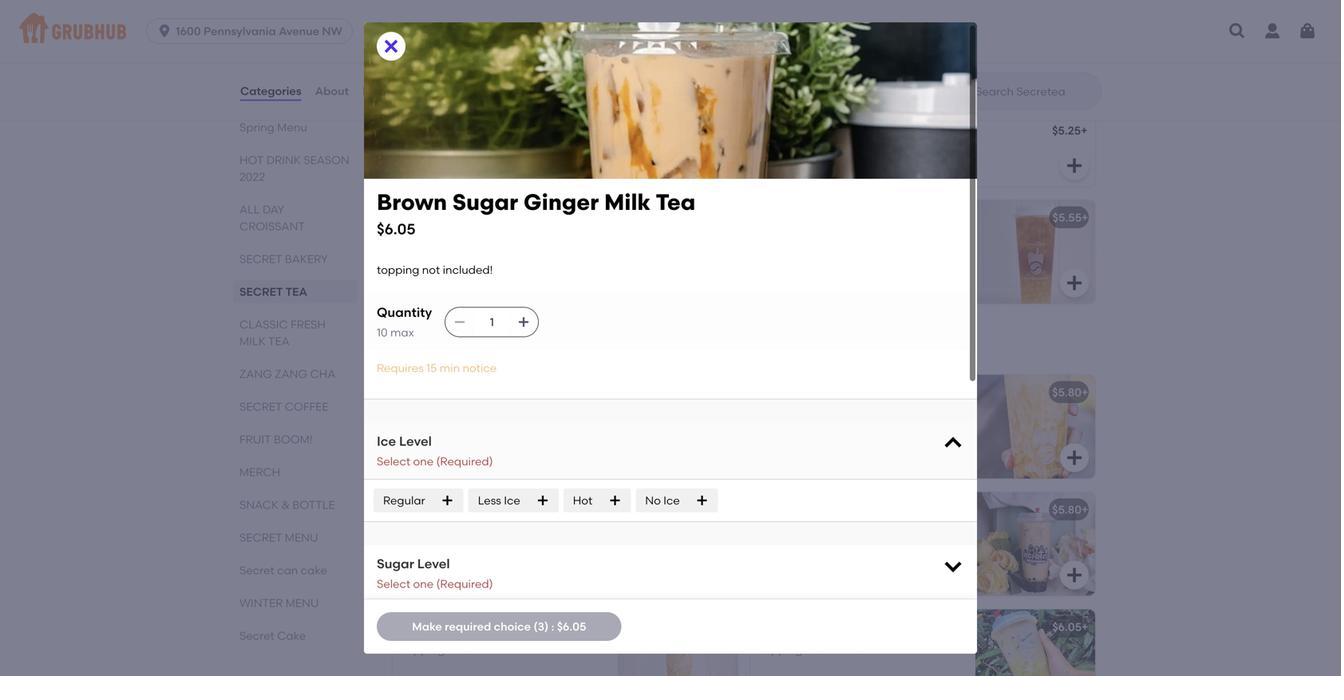 Task type: vqa. For each thing, say whether or not it's contained in the screenshot.
Age inside the tab
no



Task type: locate. For each thing, give the bounding box(es) containing it.
blueberry
[[436, 211, 489, 224]]

1 vertical spatial (required)
[[436, 578, 493, 591]]

coffee
[[285, 400, 329, 414]]

1 horizontal spatial osmanthus
[[760, 125, 823, 139]]

1 vertical spatial classic
[[390, 337, 466, 358]]

fruit boom!
[[240, 433, 313, 446]]

ice
[[377, 434, 396, 449], [504, 494, 521, 508], [664, 494, 680, 508]]

topping for cheezo osmanthus oolong tea
[[403, 148, 445, 162]]

0 vertical spatial select
[[377, 455, 411, 468]]

$5.55
[[1053, 211, 1082, 224]]

not
[[448, 31, 466, 44], [806, 31, 824, 44], [448, 148, 466, 162], [806, 148, 824, 162], [448, 234, 466, 247], [422, 263, 440, 277], [448, 643, 466, 657], [806, 643, 824, 657]]

svg image inside the main navigation 'navigation'
[[1299, 22, 1318, 41]]

zang left cha
[[275, 367, 308, 381]]

0 vertical spatial brown
[[377, 189, 447, 216]]

0 horizontal spatial classic fresh milk tea
[[240, 318, 326, 348]]

0 vertical spatial green
[[893, 8, 927, 22]]

topping for jasmin green milk tea
[[403, 643, 445, 657]]

1 vertical spatial $6.05 +
[[1053, 621, 1089, 634]]

3 secret from the top
[[240, 400, 282, 414]]

select
[[377, 455, 411, 468], [377, 578, 411, 591]]

sugar
[[453, 189, 518, 216], [440, 386, 472, 399], [377, 556, 414, 572]]

classic fresh milk tea
[[240, 318, 326, 348], [390, 337, 610, 358]]

drink
[[267, 153, 301, 167]]

4 secret from the top
[[240, 531, 282, 545]]

0 vertical spatial $6.05 +
[[695, 386, 731, 399]]

0 vertical spatial menu
[[285, 531, 318, 545]]

0 horizontal spatial oolong
[[512, 125, 553, 139]]

secret
[[240, 564, 275, 577], [240, 629, 275, 643]]

1 vertical spatial one
[[413, 578, 434, 591]]

(required) for ice level
[[436, 455, 493, 468]]

1 horizontal spatial ice
[[504, 494, 521, 508]]

select inside the sugar level select one (required)
[[377, 578, 411, 591]]

osmanthus
[[447, 125, 509, 139], [760, 125, 823, 139]]

$5.25 +
[[1053, 124, 1088, 137]]

2 select from the top
[[377, 578, 411, 591]]

1 vertical spatial sugar
[[440, 386, 472, 399]]

0 horizontal spatial $6.05 +
[[695, 386, 731, 399]]

included! for earl
[[469, 31, 519, 44]]

1 secret from the top
[[240, 252, 282, 266]]

fruit
[[240, 433, 271, 446]]

fresh down secret tea
[[291, 318, 326, 331]]

1 select from the top
[[377, 455, 411, 468]]

0 vertical spatial sugar
[[453, 189, 518, 216]]

secret down croissant
[[240, 252, 282, 266]]

no ice
[[646, 494, 680, 508]]

cheezo left earl
[[403, 8, 444, 22]]

spring
[[240, 121, 275, 134]]

croissant
[[240, 220, 305, 233]]

classic fresh milk tea down input item quantity number field
[[390, 337, 610, 358]]

1 vertical spatial level
[[418, 556, 450, 572]]

oolong/jasmin
[[804, 8, 890, 22]]

ice up regular
[[377, 434, 396, 449]]

not for earl
[[448, 31, 466, 44]]

0 horizontal spatial zang
[[240, 367, 272, 381]]

one inside ice level select one (required)
[[413, 455, 434, 468]]

not for green
[[448, 643, 466, 657]]

green right 'make'
[[445, 621, 479, 634]]

secret up "fruit"
[[240, 400, 282, 414]]

sugar for brown sugar ginger milk tea $6.05
[[453, 189, 518, 216]]

1 horizontal spatial classic
[[390, 337, 466, 358]]

sugar inside "brown sugar ginger milk tea $6.05"
[[453, 189, 518, 216]]

brown inside "brown sugar ginger milk tea $6.05"
[[377, 189, 447, 216]]

required
[[445, 620, 491, 634]]

&
[[282, 498, 290, 512]]

regular
[[383, 494, 425, 508]]

0 horizontal spatial classic
[[240, 318, 288, 331]]

ginger
[[524, 189, 599, 216], [475, 386, 512, 399]]

secret down snack
[[240, 531, 282, 545]]

+
[[724, 6, 730, 20], [724, 124, 730, 137], [1081, 124, 1088, 137], [1082, 211, 1089, 224], [724, 386, 731, 399], [1082, 386, 1089, 399], [1082, 503, 1089, 517], [1082, 621, 1089, 634]]

1 vertical spatial secret
[[240, 629, 275, 643]]

(required)
[[436, 455, 493, 468], [436, 578, 493, 591]]

menu for secret menu
[[285, 531, 318, 545]]

1 horizontal spatial ginger
[[524, 189, 599, 216]]

cheezo for cheezo oolong/jasmin green
[[760, 8, 802, 22]]

1 vertical spatial cake
[[277, 629, 306, 643]]

0 vertical spatial ginger
[[524, 189, 599, 216]]

hot
[[573, 494, 593, 508]]

1 horizontal spatial oolong
[[826, 125, 866, 139]]

topping not included! for blueberry
[[403, 234, 519, 247]]

sugar right royal
[[453, 189, 518, 216]]

green
[[893, 8, 927, 22], [445, 621, 479, 634]]

2 osmanthus from the left
[[760, 125, 823, 139]]

not for oolong
[[806, 148, 824, 162]]

oolong
[[512, 125, 553, 139], [826, 125, 866, 139]]

ginger for brown sugar ginger milk tea $6.05
[[524, 189, 599, 216]]

2022
[[240, 170, 265, 184]]

ice inside ice level select one (required)
[[377, 434, 396, 449]]

menu down bottle
[[285, 531, 318, 545]]

menu
[[277, 121, 307, 134]]

all
[[240, 203, 260, 216]]

ice for no ice
[[664, 494, 680, 508]]

zang up the secret coffee on the bottom of page
[[240, 367, 272, 381]]

one for ice level
[[413, 455, 434, 468]]

1600
[[176, 24, 201, 38]]

cha
[[310, 367, 336, 381]]

1 vertical spatial ginger
[[475, 386, 512, 399]]

one
[[413, 455, 434, 468], [413, 578, 434, 591]]

classic fresh milk tea up zang zang cha
[[240, 318, 326, 348]]

merch
[[240, 466, 281, 479]]

0 vertical spatial (required)
[[436, 455, 493, 468]]

0 horizontal spatial milk
[[240, 335, 266, 348]]

secret for secret cake
[[240, 629, 275, 643]]

level inside ice level select one (required)
[[399, 434, 432, 449]]

ice right no at the bottom of page
[[664, 494, 680, 508]]

fresh down input item quantity number field
[[470, 337, 525, 358]]

svg image
[[1228, 22, 1248, 41], [157, 23, 173, 39], [382, 37, 401, 56], [708, 71, 727, 90], [1065, 274, 1085, 293], [518, 316, 530, 329], [537, 494, 549, 507], [609, 494, 622, 507], [696, 494, 709, 507]]

secret can cake
[[240, 564, 327, 577]]

0 vertical spatial classic
[[240, 318, 288, 331]]

one up 'make'
[[413, 578, 434, 591]]

(required) inside ice level select one (required)
[[436, 455, 493, 468]]

secret for secret can cake
[[240, 564, 275, 577]]

brown
[[377, 189, 447, 216], [403, 386, 437, 399]]

2 secret from the top
[[240, 629, 275, 643]]

secret
[[240, 252, 282, 266], [240, 285, 283, 299], [240, 400, 282, 414], [240, 531, 282, 545]]

secret down secret bakery
[[240, 285, 283, 299]]

1 horizontal spatial classic fresh milk tea
[[390, 337, 610, 358]]

secret left can
[[240, 564, 275, 577]]

ice for less ice
[[504, 494, 521, 508]]

select up regular
[[377, 455, 411, 468]]

menu for winter menu
[[286, 597, 319, 610]]

2 one from the top
[[413, 578, 434, 591]]

(required) up less
[[436, 455, 493, 468]]

topping not included!
[[403, 31, 519, 44], [760, 31, 876, 44], [403, 148, 519, 162], [760, 148, 876, 162], [403, 234, 519, 247], [377, 263, 493, 277], [403, 643, 519, 657], [760, 643, 876, 657]]

15
[[426, 361, 437, 375]]

requires 15 min notice
[[377, 361, 497, 375]]

grey
[[471, 8, 497, 22]]

1 vertical spatial menu
[[286, 597, 319, 610]]

level
[[399, 434, 432, 449], [418, 556, 450, 572]]

(required) up required
[[436, 578, 493, 591]]

sugar down "coffee" in the bottom left of the page
[[377, 556, 414, 572]]

ginger for brown sugar ginger milk tea
[[475, 386, 512, 399]]

sugar down min
[[440, 386, 472, 399]]

2 secret from the top
[[240, 285, 283, 299]]

svg image inside the 1600 pennsylvania avenue nw button
[[157, 23, 173, 39]]

earl
[[447, 8, 468, 22]]

secret for secret bakery
[[240, 252, 282, 266]]

0 vertical spatial secret
[[240, 564, 275, 577]]

1600 pennsylvania avenue nw
[[176, 24, 343, 38]]

ice right less
[[504, 494, 521, 508]]

1 horizontal spatial cake
[[760, 386, 789, 399]]

classic down secret tea
[[240, 318, 288, 331]]

1 (required) from the top
[[436, 455, 493, 468]]

select for sugar
[[377, 578, 411, 591]]

1 vertical spatial brown
[[403, 386, 437, 399]]

level up regular
[[399, 434, 432, 449]]

topping
[[403, 31, 445, 44], [760, 31, 803, 44], [403, 148, 445, 162], [760, 148, 803, 162], [403, 234, 445, 247], [377, 263, 420, 277], [403, 643, 445, 657], [760, 643, 803, 657]]

level inside the sugar level select one (required)
[[418, 556, 450, 572]]

cheezo
[[403, 8, 444, 22], [760, 8, 802, 22], [403, 125, 444, 139]]

1 horizontal spatial zang
[[275, 367, 308, 381]]

brown for brown sugar ginger milk tea
[[403, 386, 437, 399]]

1 one from the top
[[413, 455, 434, 468]]

$5.80
[[694, 6, 724, 20], [694, 124, 724, 137], [1053, 386, 1082, 399], [695, 503, 724, 517], [1053, 503, 1082, 517]]

main navigation navigation
[[0, 0, 1342, 62]]

1 vertical spatial select
[[377, 578, 411, 591]]

classic up 15
[[390, 337, 466, 358]]

0 vertical spatial level
[[399, 434, 432, 449]]

earl grey milk tea image
[[976, 492, 1096, 596]]

secret down winter
[[240, 629, 275, 643]]

requires
[[377, 361, 424, 375]]

green right oolong/jasmin
[[893, 8, 927, 22]]

included! for osmanthus
[[469, 148, 519, 162]]

secret bakery
[[240, 252, 328, 266]]

menu down the cake
[[286, 597, 319, 610]]

cake
[[760, 386, 789, 399], [277, 629, 306, 643]]

tea
[[286, 285, 307, 299], [268, 335, 290, 348], [576, 337, 610, 358]]

milk
[[605, 189, 651, 216], [515, 386, 537, 399], [792, 386, 814, 399], [442, 503, 465, 517], [482, 621, 504, 634]]

sugar inside the sugar level select one (required)
[[377, 556, 414, 572]]

select up jasmin
[[377, 578, 411, 591]]

2 vertical spatial sugar
[[377, 556, 414, 572]]

svg image
[[1299, 22, 1318, 41], [1065, 71, 1085, 90], [708, 156, 727, 175], [1065, 156, 1085, 175], [454, 316, 467, 329], [942, 432, 965, 455], [1065, 448, 1085, 468], [441, 494, 454, 507], [942, 555, 965, 578], [1065, 566, 1085, 585]]

$5.80 +
[[694, 6, 730, 20], [694, 124, 730, 137], [1053, 386, 1089, 399], [1053, 503, 1089, 517]]

$6.05 + for brown sugar ginger milk tea image
[[695, 386, 731, 399]]

royal
[[403, 211, 433, 224]]

(required) inside the sugar level select one (required)
[[436, 578, 493, 591]]

categories button
[[240, 62, 302, 120]]

0 horizontal spatial osmanthus
[[447, 125, 509, 139]]

2 oolong from the left
[[826, 125, 866, 139]]

bakery
[[285, 252, 328, 266]]

2 (required) from the top
[[436, 578, 493, 591]]

topping not included! for earl
[[403, 31, 519, 44]]

0 horizontal spatial green
[[445, 621, 479, 634]]

2 horizontal spatial ice
[[664, 494, 680, 508]]

osmanthus oolong tea
[[760, 125, 888, 139]]

1 vertical spatial green
[[445, 621, 479, 634]]

0 horizontal spatial ginger
[[475, 386, 512, 399]]

select for ice
[[377, 455, 411, 468]]

select inside ice level select one (required)
[[377, 455, 411, 468]]

cheezo oolong/jasmin green image
[[976, 0, 1096, 101]]

zang
[[240, 367, 272, 381], [275, 367, 308, 381]]

1 horizontal spatial $6.05 +
[[1053, 621, 1089, 634]]

winter menu
[[240, 597, 319, 610]]

one up regular
[[413, 455, 434, 468]]

0 vertical spatial fresh
[[291, 318, 326, 331]]

classic
[[240, 318, 288, 331], [390, 337, 466, 358]]

cheezo left oolong/jasmin
[[760, 8, 802, 22]]

0 vertical spatial one
[[413, 455, 434, 468]]

included! for green
[[469, 643, 519, 657]]

cheezo earl grey
[[403, 8, 497, 22]]

1 horizontal spatial fresh
[[470, 337, 525, 358]]

not for blueberry
[[448, 234, 466, 247]]

level for sugar level
[[418, 556, 450, 572]]

fresh
[[291, 318, 326, 331], [470, 337, 525, 358]]

level down coffee milk tea
[[418, 556, 450, 572]]

nw
[[322, 24, 343, 38]]

$6.05 +
[[695, 386, 731, 399], [1053, 621, 1089, 634]]

one inside the sugar level select one (required)
[[413, 578, 434, 591]]

1 osmanthus from the left
[[447, 125, 509, 139]]

1 secret from the top
[[240, 564, 275, 577]]

jasmin
[[403, 621, 443, 634]]

0 horizontal spatial ice
[[377, 434, 396, 449]]

cheezo down reviews button
[[403, 125, 444, 139]]

ginger inside "brown sugar ginger milk tea $6.05"
[[524, 189, 599, 216]]



Task type: describe. For each thing, give the bounding box(es) containing it.
reviews button
[[362, 62, 408, 120]]

snack & bottle
[[240, 498, 335, 512]]

not for oolong/jasmin
[[806, 31, 824, 44]]

topping not included! for oolong
[[760, 148, 876, 162]]

bottle
[[293, 498, 335, 512]]

royal blueberry
[[403, 211, 489, 224]]

1 vertical spatial fresh
[[470, 337, 525, 358]]

min
[[440, 361, 460, 375]]

cheezo osmanthus oolong tea
[[403, 125, 575, 139]]

brown sugar ginger milk tea
[[403, 386, 560, 399]]

topping not included! for osmanthus
[[403, 148, 519, 162]]

secret tea
[[240, 285, 307, 299]]

cake
[[301, 564, 327, 577]]

1 zang from the left
[[240, 367, 272, 381]]

coffee milk tea image
[[618, 492, 738, 596]]

cheezo oolong/jasmin green
[[760, 8, 927, 22]]

boom!
[[274, 433, 313, 446]]

quantity
[[377, 305, 432, 320]]

secret for secret tea
[[240, 285, 283, 299]]

1600 pennsylvania avenue nw button
[[146, 18, 359, 44]]

coffee
[[403, 503, 440, 517]]

secret for secret coffee
[[240, 400, 282, 414]]

white peach oolong tea image
[[976, 200, 1096, 304]]

coffee milk tea
[[403, 503, 487, 517]]

about button
[[314, 62, 350, 120]]

0 horizontal spatial cake
[[277, 629, 306, 643]]

brown sugar ginger milk tea $6.05
[[377, 189, 696, 238]]

season
[[304, 153, 350, 167]]

topping not included! for oolong/jasmin
[[760, 31, 876, 44]]

cheezo for cheezo osmanthus oolong tea
[[403, 125, 444, 139]]

secret for secret menu
[[240, 531, 282, 545]]

10
[[377, 326, 388, 340]]

included! for oolong/jasmin
[[826, 31, 876, 44]]

milk inside classic fresh milk tea
[[240, 335, 266, 348]]

$6.05 inside "brown sugar ginger milk tea $6.05"
[[377, 221, 416, 238]]

(3)
[[534, 620, 549, 634]]

2 zang from the left
[[275, 367, 308, 381]]

included! for oolong
[[826, 148, 876, 162]]

$6.05 + for matcha milk tea image
[[1053, 621, 1089, 634]]

pennsylvania
[[204, 24, 276, 38]]

make required choice (3) : $6.05
[[412, 620, 587, 634]]

brown sugar ginger milk tea image
[[618, 375, 738, 479]]

brown for brown sugar ginger milk tea $6.05
[[377, 189, 447, 216]]

Input item quantity number field
[[475, 308, 510, 337]]

snack
[[240, 498, 279, 512]]

less ice
[[478, 494, 521, 508]]

spring menu
[[240, 121, 307, 134]]

avenue
[[279, 24, 319, 38]]

less
[[478, 494, 501, 508]]

one for sugar level
[[413, 578, 434, 591]]

0 horizontal spatial fresh
[[291, 318, 326, 331]]

ice level select one (required)
[[377, 434, 493, 468]]

categories
[[240, 84, 302, 98]]

topping for cheezo oolong/jasmin green
[[760, 31, 803, 44]]

cake milk tea image
[[976, 375, 1096, 479]]

$5.55 +
[[1053, 211, 1089, 224]]

not for osmanthus
[[448, 148, 466, 162]]

milk inside "brown sugar ginger milk tea $6.05"
[[605, 189, 651, 216]]

reviews
[[363, 84, 407, 98]]

$5.25
[[1053, 124, 1081, 137]]

Search Secretea search field
[[974, 84, 1097, 99]]

hot drink season 2022
[[240, 153, 350, 184]]

royal blueberry image
[[618, 200, 738, 304]]

all day croissant
[[240, 203, 305, 233]]

can
[[277, 564, 298, 577]]

sugar level select one (required)
[[377, 556, 493, 591]]

zang zang cha
[[240, 367, 336, 381]]

topping for osmanthus oolong tea
[[760, 148, 803, 162]]

:
[[552, 620, 555, 634]]

tea inside "brown sugar ginger milk tea $6.05"
[[656, 189, 696, 216]]

(required) for sugar level
[[436, 578, 493, 591]]

secret menu
[[240, 531, 318, 545]]

secret coffee
[[240, 400, 329, 414]]

search icon image
[[950, 81, 970, 101]]

included! for blueberry
[[469, 234, 519, 247]]

about
[[315, 84, 349, 98]]

topping for cheezo earl grey
[[403, 31, 445, 44]]

1 horizontal spatial milk
[[530, 337, 572, 358]]

1 oolong from the left
[[512, 125, 553, 139]]

sugar for brown sugar ginger milk tea
[[440, 386, 472, 399]]

secret cake
[[240, 629, 306, 643]]

topping not included! for green
[[403, 643, 519, 657]]

winter
[[240, 597, 283, 610]]

hot
[[240, 153, 264, 167]]

topping for royal blueberry
[[403, 234, 445, 247]]

day
[[263, 203, 284, 216]]

jasmin green milk tea image
[[618, 610, 738, 676]]

choice
[[494, 620, 531, 634]]

matcha milk tea image
[[976, 610, 1096, 676]]

0 vertical spatial cake
[[760, 386, 789, 399]]

notice
[[463, 361, 497, 375]]

quantity 10 max
[[377, 305, 432, 340]]

make
[[412, 620, 442, 634]]

level for ice level
[[399, 434, 432, 449]]

jasmin green milk tea
[[403, 621, 526, 634]]

cake milk tea
[[760, 386, 836, 399]]

cheezo for cheezo earl grey
[[403, 8, 444, 22]]

1 horizontal spatial green
[[893, 8, 927, 22]]

max
[[391, 326, 414, 340]]

no
[[646, 494, 661, 508]]



